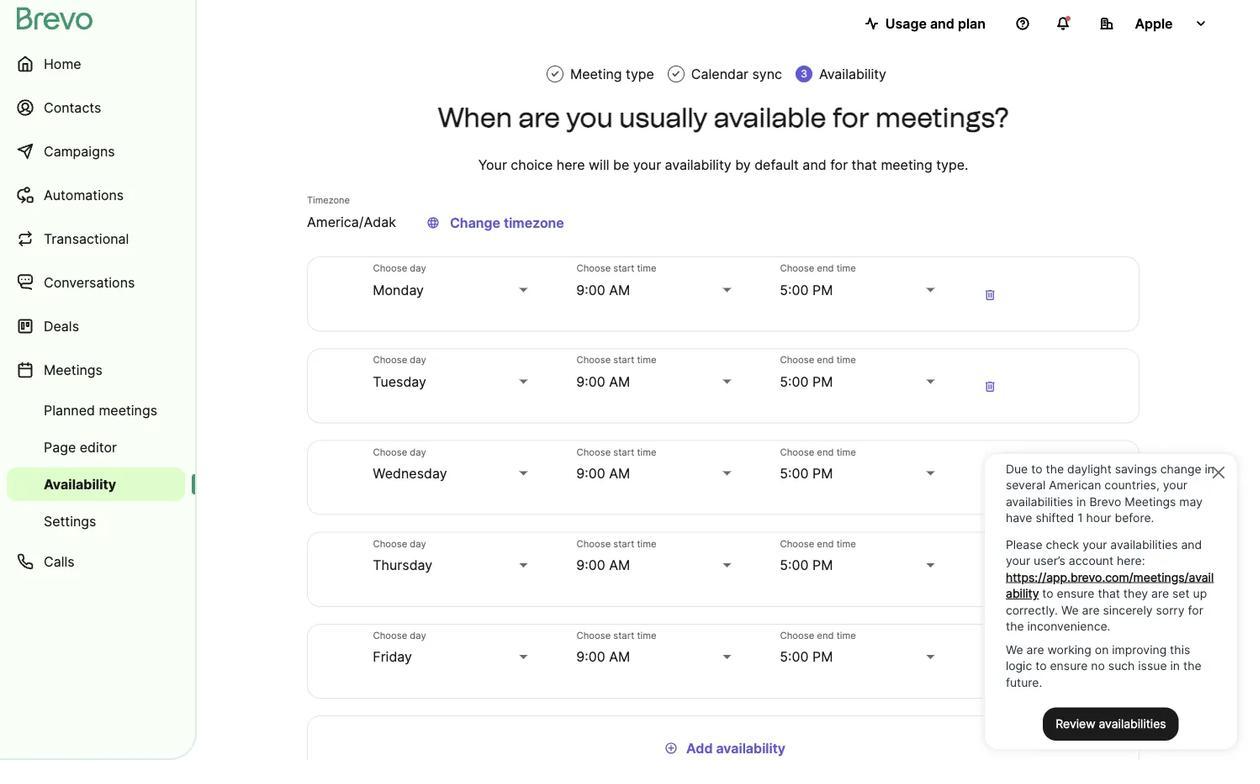 Task type: describe. For each thing, give the bounding box(es) containing it.
campaigns link
[[7, 131, 185, 172]]

9:00 for tuesday
[[577, 374, 606, 390]]

timezone
[[307, 195, 350, 206]]

planned meetings
[[44, 402, 157, 419]]

tuesday
[[373, 374, 427, 390]]

5:00 for tuesday
[[780, 374, 809, 390]]

type.
[[937, 156, 969, 173]]

contacts
[[44, 99, 101, 116]]

remove range image for monday
[[980, 285, 1001, 305]]

Thursday field
[[373, 556, 531, 576]]

9:00 am field for wednesday
[[577, 464, 735, 484]]

add
[[687, 740, 713, 757]]

5:00 pm for wednesday
[[780, 465, 833, 482]]

plan
[[958, 15, 986, 32]]

5:00 for wednesday
[[780, 465, 809, 482]]

your
[[633, 156, 661, 173]]

meetings link
[[7, 350, 185, 390]]

calendar
[[691, 66, 749, 82]]

9:00 for wednesday
[[577, 465, 606, 482]]

9:00 for friday
[[577, 649, 606, 666]]

transactional link
[[7, 219, 185, 259]]

change timezone
[[450, 215, 564, 231]]

transactional
[[44, 231, 129, 247]]

type
[[626, 66, 654, 82]]

delete button for wednesday
[[974, 461, 1007, 495]]

delete for tuesday
[[984, 379, 997, 395]]

deals link
[[7, 306, 185, 347]]

5:00 pm field for friday
[[780, 648, 938, 668]]

9:00 am for monday
[[577, 282, 630, 298]]

5:00 pm field for wednesday
[[780, 464, 938, 484]]

will
[[589, 156, 610, 173]]

are
[[519, 101, 560, 134]]

settings link
[[7, 505, 185, 538]]

delete for friday
[[984, 655, 997, 671]]

5:00 for monday
[[780, 282, 809, 298]]

5:00 pm for friday
[[780, 649, 833, 666]]

apple button
[[1087, 7, 1222, 40]]

thursday
[[373, 557, 433, 574]]

automations
[[44, 187, 124, 203]]

automations link
[[7, 175, 185, 215]]

usage
[[886, 15, 927, 32]]

settings
[[44, 513, 96, 530]]

available
[[714, 101, 827, 134]]

your choice here will be your availability by default and for that meeting type.
[[478, 156, 969, 173]]

be
[[613, 156, 630, 173]]

your
[[478, 156, 507, 173]]

remove range image for tuesday
[[980, 377, 1001, 397]]

by
[[735, 156, 751, 173]]

Tuesday field
[[373, 372, 531, 392]]

america/adak
[[307, 214, 396, 231]]

5:00 pm for thursday
[[780, 557, 833, 574]]

add_circle_outline add availability
[[665, 740, 786, 757]]

language
[[427, 215, 440, 231]]

check for meeting type
[[550, 68, 560, 80]]

1 vertical spatial for
[[831, 156, 848, 173]]

delete for monday
[[984, 287, 997, 303]]

delete button for monday
[[974, 277, 1007, 311]]

usage and plan button
[[852, 7, 1000, 40]]

remove range image for wednesday
[[980, 469, 1001, 489]]

remove range image for friday
[[980, 653, 1001, 673]]

am for friday
[[609, 649, 630, 666]]

when are you usually available for meetings?
[[438, 101, 1009, 134]]

Monday field
[[373, 280, 531, 300]]

am for wednesday
[[609, 465, 630, 482]]

delete button for thursday
[[974, 553, 1007, 587]]

page
[[44, 439, 76, 456]]

pm for friday
[[813, 649, 833, 666]]

am for thursday
[[609, 557, 630, 574]]

calls
[[44, 554, 75, 570]]

choice
[[511, 156, 553, 173]]

planned
[[44, 402, 95, 419]]

remove range image for thursday
[[980, 561, 1001, 581]]

9:00 am for friday
[[577, 649, 630, 666]]

pm for tuesday
[[813, 374, 833, 390]]

9:00 am field for thursday
[[577, 556, 735, 576]]



Task type: vqa. For each thing, say whether or not it's contained in the screenshot.
1st delete button
yes



Task type: locate. For each thing, give the bounding box(es) containing it.
no color image
[[550, 68, 560, 80], [661, 739, 682, 759]]

page editor
[[44, 439, 117, 456]]

delete for wednesday
[[984, 471, 997, 487]]

page editor link
[[7, 431, 185, 464]]

9:00 am field for friday
[[577, 648, 735, 668]]

meeting type
[[570, 66, 654, 82]]

availability
[[819, 66, 887, 82], [44, 476, 116, 493]]

and right default
[[803, 156, 827, 173]]

3 9:00 am field from the top
[[577, 464, 735, 484]]

1 pm from the top
[[813, 282, 833, 298]]

1 vertical spatial availability
[[44, 476, 116, 493]]

9:00 am
[[577, 282, 630, 298], [577, 374, 630, 390], [577, 465, 630, 482], [577, 557, 630, 574], [577, 649, 630, 666]]

meetings
[[44, 362, 103, 378]]

1 horizontal spatial no color image
[[661, 739, 682, 759]]

availability
[[665, 156, 732, 173], [716, 740, 786, 757]]

meeting
[[881, 156, 933, 173]]

for up that
[[833, 101, 870, 134]]

9:00 am field for monday
[[577, 280, 735, 300]]

3 9:00 am from the top
[[577, 465, 630, 482]]

9:00 for monday
[[577, 282, 606, 298]]

that
[[852, 156, 877, 173]]

timezone
[[504, 215, 564, 231]]

check left meeting
[[550, 68, 560, 80]]

change
[[450, 215, 501, 231]]

check right type
[[671, 68, 681, 80]]

5:00 for thursday
[[780, 557, 809, 574]]

editor
[[80, 439, 117, 456]]

1 9:00 am field from the top
[[577, 280, 735, 300]]

1 am from the top
[[609, 282, 630, 298]]

3 delete from the top
[[984, 471, 997, 487]]

pm for monday
[[813, 282, 833, 298]]

4 9:00 from the top
[[577, 557, 606, 574]]

1 delete button from the top
[[974, 277, 1007, 311]]

usage and plan
[[886, 15, 986, 32]]

apple
[[1135, 15, 1173, 32]]

0 vertical spatial remove range image
[[980, 561, 1001, 581]]

5 am from the top
[[609, 649, 630, 666]]

sync
[[753, 66, 782, 82]]

left image
[[423, 213, 443, 233]]

1 vertical spatial availability
[[716, 740, 786, 757]]

you
[[566, 101, 613, 134]]

9:00 for thursday
[[577, 557, 606, 574]]

availability right add
[[716, 740, 786, 757]]

0 vertical spatial availability
[[819, 66, 887, 82]]

0 horizontal spatial availability
[[44, 476, 116, 493]]

for left that
[[831, 156, 848, 173]]

here
[[557, 156, 585, 173]]

and inside button
[[930, 15, 955, 32]]

5 9:00 from the top
[[577, 649, 606, 666]]

5:00 pm field for tuesday
[[780, 372, 938, 392]]

3 5:00 pm field from the top
[[780, 464, 938, 484]]

5:00 pm for monday
[[780, 282, 833, 298]]

1 horizontal spatial and
[[930, 15, 955, 32]]

0 horizontal spatial check
[[550, 68, 560, 80]]

calendar sync
[[691, 66, 782, 82]]

9:00 AM field
[[577, 280, 735, 300], [577, 372, 735, 392], [577, 464, 735, 484], [577, 556, 735, 576], [577, 648, 735, 668]]

check for calendar sync
[[671, 68, 681, 80]]

3 pm from the top
[[813, 465, 833, 482]]

0 horizontal spatial no color image
[[550, 68, 560, 80]]

availability left by
[[665, 156, 732, 173]]

delete button for tuesday
[[974, 369, 1007, 403]]

9:00
[[577, 282, 606, 298], [577, 374, 606, 390], [577, 465, 606, 482], [577, 557, 606, 574], [577, 649, 606, 666]]

friday
[[373, 649, 412, 666]]

4 delete from the top
[[984, 563, 997, 579]]

no color image containing add_circle_outline
[[661, 739, 682, 759]]

3
[[801, 68, 808, 80]]

delete for thursday
[[984, 563, 997, 579]]

meetings
[[99, 402, 157, 419]]

2 9:00 from the top
[[577, 374, 606, 390]]

3 9:00 from the top
[[577, 465, 606, 482]]

1 vertical spatial remove range image
[[980, 377, 1001, 397]]

campaigns
[[44, 143, 115, 159]]

planned meetings link
[[7, 394, 185, 427]]

4 5:00 from the top
[[780, 557, 809, 574]]

delete button for friday
[[974, 645, 1007, 679]]

am
[[609, 282, 630, 298], [609, 374, 630, 390], [609, 465, 630, 482], [609, 557, 630, 574], [609, 649, 630, 666]]

4 5:00 pm field from the top
[[780, 556, 938, 576]]

4 5:00 pm from the top
[[780, 557, 833, 574]]

home link
[[7, 44, 185, 84]]

2 remove range image from the top
[[980, 653, 1001, 673]]

delete button
[[974, 277, 1007, 311], [974, 369, 1007, 403], [974, 461, 1007, 495], [974, 553, 1007, 587], [974, 645, 1007, 679]]

9:00 am for tuesday
[[577, 374, 630, 390]]

wednesday
[[373, 465, 447, 482]]

Wednesday field
[[373, 464, 531, 484]]

5 5:00 pm field from the top
[[780, 648, 938, 668]]

2 delete button from the top
[[974, 369, 1007, 403]]

3 remove range image from the top
[[980, 469, 1001, 489]]

1 delete from the top
[[984, 287, 997, 303]]

2 5:00 pm field from the top
[[780, 372, 938, 392]]

0 vertical spatial no color image
[[550, 68, 560, 80]]

2 5:00 pm from the top
[[780, 374, 833, 390]]

3 am from the top
[[609, 465, 630, 482]]

5:00 for friday
[[780, 649, 809, 666]]

4 9:00 am field from the top
[[577, 556, 735, 576]]

conversations link
[[7, 263, 185, 303]]

5 9:00 am from the top
[[577, 649, 630, 666]]

pm for thursday
[[813, 557, 833, 574]]

monday
[[373, 282, 424, 298]]

remove range image
[[980, 561, 1001, 581], [980, 653, 1001, 673]]

1 vertical spatial no color image
[[661, 739, 682, 759]]

4 delete button from the top
[[974, 553, 1007, 587]]

0 vertical spatial for
[[833, 101, 870, 134]]

5 pm from the top
[[813, 649, 833, 666]]

5:00
[[780, 282, 809, 298], [780, 374, 809, 390], [780, 465, 809, 482], [780, 557, 809, 574], [780, 649, 809, 666]]

no color image containing check
[[550, 68, 560, 80]]

3 5:00 from the top
[[780, 465, 809, 482]]

1 remove range image from the top
[[980, 561, 1001, 581]]

2 check from the left
[[671, 68, 681, 80]]

pm
[[813, 282, 833, 298], [813, 374, 833, 390], [813, 465, 833, 482], [813, 557, 833, 574], [813, 649, 833, 666]]

and
[[930, 15, 955, 32], [803, 156, 827, 173]]

2 vertical spatial remove range image
[[980, 469, 1001, 489]]

1 check from the left
[[550, 68, 560, 80]]

2 9:00 am field from the top
[[577, 372, 735, 392]]

5 delete from the top
[[984, 655, 997, 671]]

4 am from the top
[[609, 557, 630, 574]]

remove range image
[[980, 285, 1001, 305], [980, 377, 1001, 397], [980, 469, 1001, 489]]

1 5:00 pm field from the top
[[780, 280, 938, 300]]

no color image left meeting
[[550, 68, 560, 80]]

9:00 am field for tuesday
[[577, 372, 735, 392]]

3 5:00 pm from the top
[[780, 465, 833, 482]]

4 pm from the top
[[813, 557, 833, 574]]

Friday field
[[373, 648, 531, 668]]

2 am from the top
[[609, 374, 630, 390]]

and left plan
[[930, 15, 955, 32]]

2 remove range image from the top
[[980, 377, 1001, 397]]

am for tuesday
[[609, 374, 630, 390]]

no color image left add
[[661, 739, 682, 759]]

deals
[[44, 318, 79, 334]]

3 delete button from the top
[[974, 461, 1007, 495]]

5:00 pm
[[780, 282, 833, 298], [780, 374, 833, 390], [780, 465, 833, 482], [780, 557, 833, 574], [780, 649, 833, 666]]

0 horizontal spatial and
[[803, 156, 827, 173]]

2 9:00 am from the top
[[577, 374, 630, 390]]

5 9:00 am field from the top
[[577, 648, 735, 668]]

pm for wednesday
[[813, 465, 833, 482]]

1 vertical spatial remove range image
[[980, 653, 1001, 673]]

1 remove range image from the top
[[980, 285, 1001, 305]]

contacts link
[[7, 88, 185, 128]]

5 5:00 from the top
[[780, 649, 809, 666]]

availability link
[[7, 468, 185, 501]]

5:00 pm field for monday
[[780, 280, 938, 300]]

delete
[[984, 287, 997, 303], [984, 379, 997, 395], [984, 471, 997, 487], [984, 563, 997, 579], [984, 655, 997, 671]]

0 vertical spatial availability
[[665, 156, 732, 173]]

conversations
[[44, 274, 135, 291]]

0 vertical spatial remove range image
[[980, 285, 1001, 305]]

9:00 am for wednesday
[[577, 465, 630, 482]]

2 pm from the top
[[813, 374, 833, 390]]

no color image
[[671, 68, 681, 80]]

am for monday
[[609, 282, 630, 298]]

2 delete from the top
[[984, 379, 997, 395]]

meeting
[[570, 66, 622, 82]]

5:00 pm field for thursday
[[780, 556, 938, 576]]

9:00 am for thursday
[[577, 557, 630, 574]]

1 9:00 am from the top
[[577, 282, 630, 298]]

5 5:00 pm from the top
[[780, 649, 833, 666]]

1 9:00 from the top
[[577, 282, 606, 298]]

add_circle_outline
[[665, 741, 678, 757]]

1 horizontal spatial availability
[[819, 66, 887, 82]]

0 vertical spatial and
[[930, 15, 955, 32]]

availability down the page editor
[[44, 476, 116, 493]]

usually
[[619, 101, 708, 134]]

1 vertical spatial and
[[803, 156, 827, 173]]

calls link
[[7, 542, 185, 582]]

1 5:00 pm from the top
[[780, 282, 833, 298]]

4 9:00 am from the top
[[577, 557, 630, 574]]

1 horizontal spatial check
[[671, 68, 681, 80]]

for
[[833, 101, 870, 134], [831, 156, 848, 173]]

5:00 pm for tuesday
[[780, 374, 833, 390]]

home
[[44, 56, 81, 72]]

availability right the 3
[[819, 66, 887, 82]]

check
[[550, 68, 560, 80], [671, 68, 681, 80]]

1 5:00 from the top
[[780, 282, 809, 298]]

default
[[755, 156, 799, 173]]

2 5:00 from the top
[[780, 374, 809, 390]]

meetings?
[[876, 101, 1009, 134]]

5:00 PM field
[[780, 280, 938, 300], [780, 372, 938, 392], [780, 464, 938, 484], [780, 556, 938, 576], [780, 648, 938, 668]]

when
[[438, 101, 512, 134]]

5 delete button from the top
[[974, 645, 1007, 679]]



